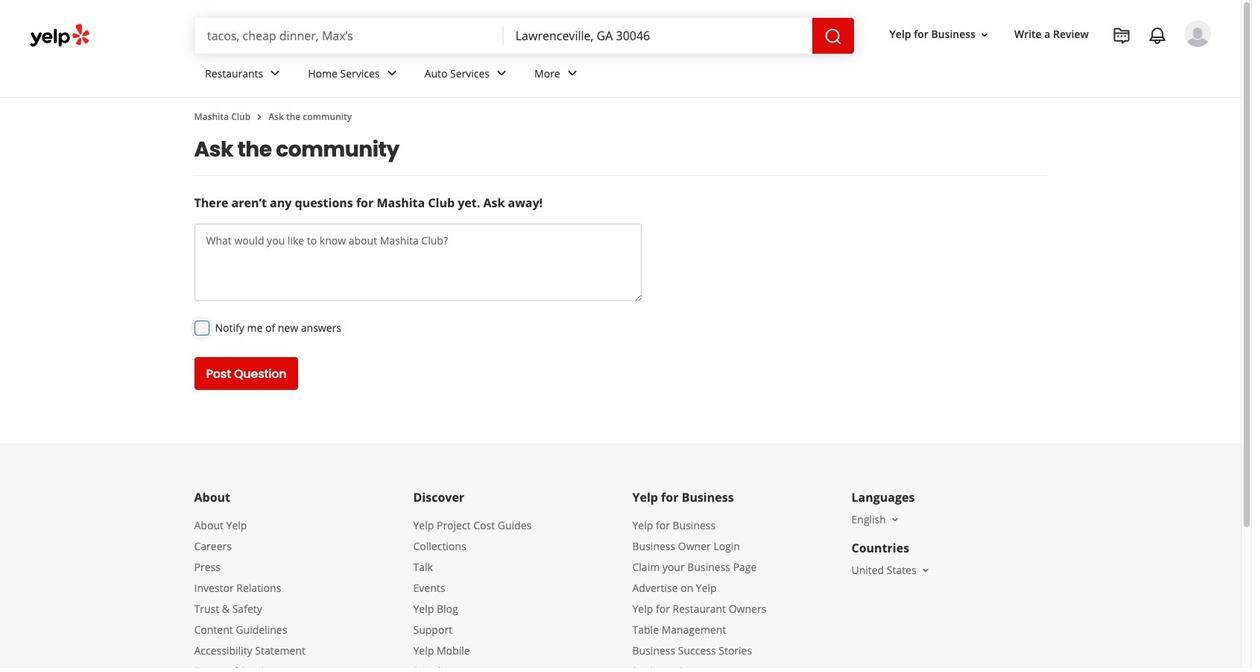 Task type: vqa. For each thing, say whether or not it's contained in the screenshot.
topmost "Get"
no



Task type: locate. For each thing, give the bounding box(es) containing it.
1 none field from the left
[[207, 28, 492, 44]]

1 horizontal spatial 16 chevron down v2 image
[[979, 29, 991, 41]]

john s. image
[[1185, 20, 1212, 47]]

none field find
[[207, 28, 492, 44]]

2 horizontal spatial 24 chevron down v2 image
[[563, 64, 581, 82]]

None field
[[207, 28, 492, 44], [516, 28, 801, 44]]

0 vertical spatial 16 chevron down v2 image
[[979, 29, 991, 41]]

24 chevron down v2 image
[[266, 64, 284, 82], [383, 64, 401, 82], [563, 64, 581, 82]]

0 horizontal spatial 24 chevron down v2 image
[[266, 64, 284, 82]]

16 chevron down v2 image
[[979, 29, 991, 41], [920, 564, 932, 576]]

business categories element
[[193, 54, 1212, 97]]

none field near
[[516, 28, 801, 44]]

1 horizontal spatial none field
[[516, 28, 801, 44]]

1 24 chevron down v2 image from the left
[[266, 64, 284, 82]]

16 chevron down v2 image inside user actions element
[[979, 29, 991, 41]]

2 none field from the left
[[516, 28, 801, 44]]

None search field
[[195, 18, 857, 54]]

notifications image
[[1149, 27, 1167, 45]]

0 horizontal spatial none field
[[207, 28, 492, 44]]

user actions element
[[878, 19, 1233, 110]]

1 vertical spatial 16 chevron down v2 image
[[920, 564, 932, 576]]

1 horizontal spatial 24 chevron down v2 image
[[383, 64, 401, 82]]



Task type: describe. For each thing, give the bounding box(es) containing it.
16 chevron down v2 image
[[889, 514, 901, 526]]

What would you like to know about Mashita Club? text field
[[194, 224, 642, 301]]

0 horizontal spatial 16 chevron down v2 image
[[920, 564, 932, 576]]

2 24 chevron down v2 image from the left
[[383, 64, 401, 82]]

projects image
[[1113, 27, 1131, 45]]

Near text field
[[516, 28, 801, 44]]

16 chevron right v2 image
[[254, 111, 266, 123]]

Find text field
[[207, 28, 492, 44]]

search image
[[824, 27, 842, 45]]

24 chevron down v2 image
[[493, 64, 511, 82]]

3 24 chevron down v2 image from the left
[[563, 64, 581, 82]]



